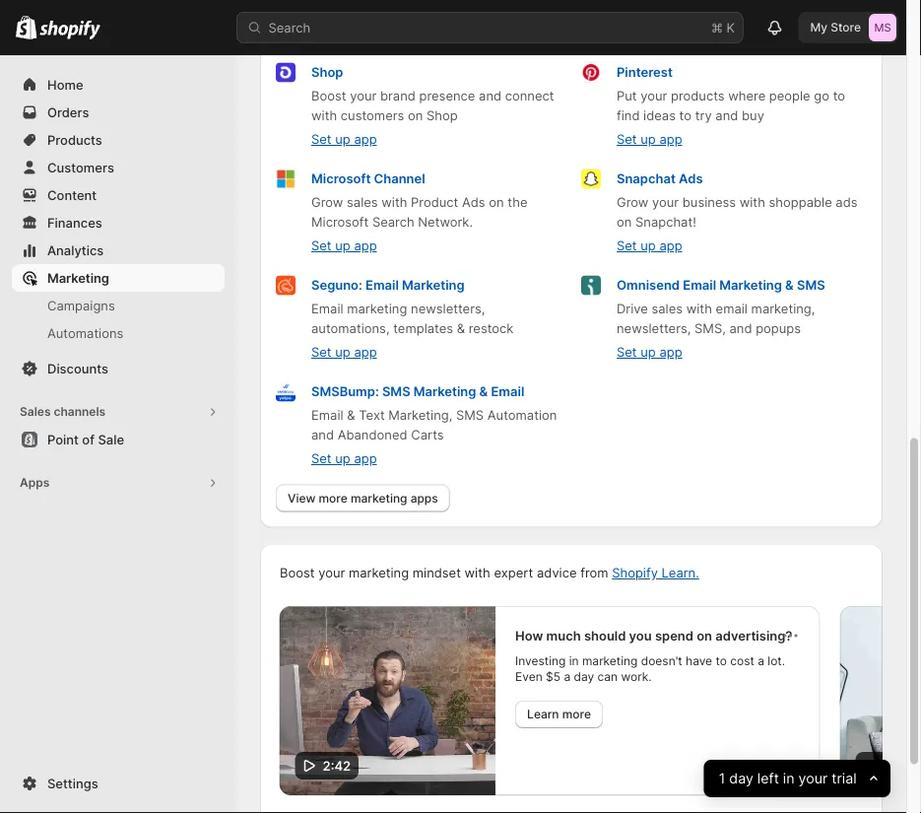 Task type: describe. For each thing, give the bounding box(es) containing it.
set up app link for microsoft channel grow sales with product ads on the microsoft search network. set up app
[[311, 238, 377, 254]]

spend
[[656, 628, 694, 643]]

marketing,
[[389, 408, 453, 423]]

analytics link
[[12, 237, 225, 264]]

on inside microsoft channel grow sales with product ads on the microsoft search network. set up app
[[489, 195, 504, 210]]

sales channels button
[[12, 398, 225, 426]]

your inside "snapchat ads grow your business with shoppable ads on snapchat! set up app"
[[652, 195, 679, 210]]

1 horizontal spatial shopify image
[[40, 20, 101, 40]]

email right seguno:
[[366, 278, 399, 293]]

customers
[[47, 160, 114, 175]]

your inside dropdown button
[[799, 770, 828, 787]]

restock
[[469, 321, 514, 337]]

ads inside microsoft channel grow sales with product ads on the microsoft search network. set up app
[[462, 195, 486, 210]]

app inside seguno: email marketing email marketing newsletters, automations, templates & restock set up app
[[354, 345, 377, 360]]

find
[[617, 108, 640, 124]]

your down view more marketing apps link
[[318, 566, 345, 581]]

promote
[[529, 30, 580, 45]]

learn more link
[[516, 701, 604, 728]]

marketing,
[[752, 302, 815, 317]]

seguno: email marketing link
[[311, 278, 465, 293]]

0 vertical spatial to
[[833, 89, 846, 104]]

smsbump: sms marketing & email email & text marketing, sms automation and abandoned carts set up app
[[311, 384, 557, 467]]

much
[[547, 628, 582, 643]]

seguno:
[[311, 278, 362, 293]]

by
[[641, 30, 656, 45]]

shoppers,
[[439, 30, 499, 45]]

of
[[82, 432, 95, 447]]

products
[[47, 132, 102, 147]]

email
[[716, 302, 748, 317]]

set up app link for pinterest put your products where people go to find ideas to try and buy set up app
[[617, 132, 683, 147]]

popups
[[756, 321, 801, 337]]

set up app link for seguno: email marketing email marketing newsletters, automations, templates & restock set up app
[[311, 345, 377, 360]]

store
[[831, 20, 861, 34]]

my store
[[811, 20, 861, 34]]

try
[[695, 108, 712, 124]]

discounts link
[[12, 355, 225, 382]]

investing in marketing doesn't have to cost a lot. even $5 a day can work.
[[516, 654, 786, 684]]

2:42 button
[[280, 606, 496, 795]]

automation
[[488, 408, 557, 423]]

day inside dropdown button
[[730, 770, 754, 787]]

up inside "pinterest put your products where people go to find ideas to try and buy set up app"
[[641, 132, 656, 147]]

my store image
[[869, 14, 897, 41]]

finances
[[47, 215, 102, 230]]

your inside "pinterest put your products where people go to find ideas to try and buy set up app"
[[641, 89, 668, 104]]

in inside investing in marketing doesn't have to cost a lot. even $5 a day can work.
[[570, 654, 580, 668]]

and inside "pinterest put your products where people go to find ideas to try and buy set up app"
[[716, 108, 739, 124]]

0 horizontal spatial shopify image
[[16, 15, 37, 39]]

2:42
[[323, 758, 352, 773]]

expert
[[494, 566, 533, 581]]

microsoft channel link
[[311, 171, 425, 187]]

view more marketing apps link
[[276, 485, 450, 512]]

smsbump: sms marketing & email link
[[311, 384, 525, 400]]

with inside omnisend email marketing & sms drive sales with email marketing, newsletters, sms, and popups set up app
[[687, 302, 712, 317]]

app inside "pinterest put your products where people go to find ideas to try and buy set up app"
[[660, 132, 683, 147]]

grow for snapchat!
[[617, 195, 649, 210]]

snapchat ads grow your business with shoppable ads on snapchat! set up app
[[617, 171, 858, 254]]

work.
[[622, 670, 652, 684]]

drive
[[617, 302, 648, 317]]

marketing for investing in marketing doesn't have to cost a lot. even $5 a day can work.
[[583, 654, 639, 668]]

in inside dropdown button
[[784, 770, 795, 787]]

marketing for seguno:
[[402, 278, 465, 293]]

buy
[[742, 108, 765, 124]]

can
[[598, 670, 619, 684]]

app inside shop boost your brand presence and connect with customers on shop set up app
[[354, 132, 377, 147]]

mindset
[[413, 566, 461, 581]]

sales channels
[[20, 405, 106, 419]]

$5
[[547, 670, 561, 684]]

shoppable
[[769, 195, 832, 210]]

apps.
[[803, 30, 836, 45]]

and left promote
[[503, 30, 526, 45]]

and inside omnisend email marketing & sms drive sales with email marketing, newsletters, sms, and popups set up app
[[730, 321, 752, 337]]

day inside investing in marketing doesn't have to cost a lot. even $5 a day can work.
[[575, 670, 595, 684]]

omnisend
[[617, 278, 680, 293]]

app inside "snapchat ads grow your business with shoppable ads on snapchat! set up app"
[[660, 238, 683, 254]]

omnisend email marketing & sms link
[[617, 278, 825, 293]]

marketing inside marketing link
[[47, 270, 109, 285]]

up inside shop boost your brand presence and connect with customers on shop set up app
[[335, 132, 351, 147]]

product
[[411, 195, 459, 210]]

where
[[728, 89, 766, 104]]

investing
[[516, 654, 566, 668]]

boost your marketing mindset with expert advice from shopify learn.
[[280, 566, 699, 581]]

orders link
[[12, 99, 225, 126]]

marketing for view more marketing apps
[[351, 491, 407, 506]]

analytics
[[47, 242, 104, 258]]

have
[[686, 654, 713, 668]]

learn
[[528, 707, 560, 721]]

1 microsoft from the top
[[311, 171, 371, 187]]

discounts
[[47, 361, 108, 376]]

sms,
[[695, 321, 726, 337]]

network.
[[418, 215, 473, 230]]

settings
[[47, 776, 98, 791]]

shopify
[[612, 566, 658, 581]]

1 vertical spatial apps
[[411, 491, 438, 506]]

email inside omnisend email marketing & sms drive sales with email marketing, newsletters, sms, and popups set up app
[[683, 278, 717, 293]]

app inside smsbump: sms marketing & email email & text marketing, sms automation and abandoned carts set up app
[[354, 451, 377, 467]]

0 horizontal spatial a
[[565, 670, 571, 684]]

marketing up increase
[[276, 2, 339, 17]]

newsletters, inside seguno: email marketing email marketing newsletters, automations, templates & restock set up app
[[411, 302, 485, 317]]

set inside omnisend email marketing & sms drive sales with email marketing, newsletters, sms, and popups set up app
[[617, 345, 637, 360]]

email down smsbump:
[[311, 408, 344, 423]]

omnisend email marketing & sms drive sales with email marketing, newsletters, sms, and popups set up app
[[617, 278, 825, 360]]

up inside smsbump: sms marketing & email email & text marketing, sms automation and abandoned carts set up app
[[335, 451, 351, 467]]

ads inside "snapchat ads grow your business with shoppable ads on snapchat! set up app"
[[679, 171, 703, 187]]

customers link
[[12, 154, 225, 181]]

apps
[[20, 476, 50, 490]]

app inside omnisend email marketing & sms drive sales with email marketing, newsletters, sms, and popups set up app
[[660, 345, 683, 360]]

abandoned
[[338, 428, 408, 443]]

1 day left in your trial
[[719, 770, 857, 787]]

content link
[[12, 181, 225, 209]]

advertising?
[[716, 628, 793, 643]]

ideas
[[644, 108, 676, 124]]

marketing inside seguno: email marketing email marketing newsletters, automations, templates & restock set up app
[[347, 302, 407, 317]]

go
[[814, 89, 830, 104]]

sessions,
[[331, 30, 387, 45]]

⌘ k
[[712, 20, 735, 35]]

set inside shop boost your brand presence and connect with customers on shop set up app
[[311, 132, 332, 147]]

channel
[[374, 171, 425, 187]]

set up app link for omnisend email marketing & sms drive sales with email marketing, newsletters, sms, and popups set up app
[[617, 345, 683, 360]]

0 horizontal spatial products
[[584, 30, 638, 45]]

newsletters, inside omnisend email marketing & sms drive sales with email marketing, newsletters, sms, and popups set up app
[[617, 321, 691, 337]]

k
[[727, 20, 735, 35]]

set up app link for shop boost your brand presence and connect with customers on shop set up app
[[311, 132, 377, 147]]

brand
[[380, 89, 416, 104]]

people
[[770, 89, 811, 104]]

0 vertical spatial more
[[705, 30, 735, 45]]

email up automation
[[491, 384, 525, 400]]



Task type: vqa. For each thing, say whether or not it's contained in the screenshot.


Task type: locate. For each thing, give the bounding box(es) containing it.
ads
[[836, 195, 858, 210]]

boost
[[311, 89, 346, 104], [280, 566, 315, 581]]

0 horizontal spatial shop
[[311, 65, 343, 80]]

1 vertical spatial sales
[[652, 302, 683, 317]]

smsbump:
[[311, 384, 379, 400]]

to left cost
[[716, 654, 728, 668]]

1 vertical spatial in
[[784, 770, 795, 787]]

0 vertical spatial boost
[[311, 89, 346, 104]]

0 vertical spatial apps
[[342, 2, 372, 17]]

up inside microsoft channel grow sales with product ads on the microsoft search network. set up app
[[335, 238, 351, 254]]

0 horizontal spatial newsletters,
[[411, 302, 485, 317]]

0 vertical spatial products
[[584, 30, 638, 45]]

in
[[570, 654, 580, 668], [784, 770, 795, 787]]

0 horizontal spatial day
[[575, 670, 595, 684]]

with left expert
[[465, 566, 491, 581]]

products inside "pinterest put your products where people go to find ideas to try and buy set up app"
[[671, 89, 725, 104]]

products link
[[12, 126, 225, 154]]

1 vertical spatial day
[[730, 770, 754, 787]]

with down channel
[[382, 195, 407, 210]]

to left try
[[680, 108, 692, 124]]

set up app link down the "drive"
[[617, 345, 683, 360]]

up inside omnisend email marketing & sms drive sales with email marketing, newsletters, sms, and popups set up app
[[641, 345, 656, 360]]

1 horizontal spatial sales
[[652, 302, 683, 317]]

up down ideas
[[641, 132, 656, 147]]

increase
[[276, 30, 327, 45]]

microsoft down microsoft channel link
[[311, 215, 369, 230]]

0 vertical spatial sales
[[347, 195, 378, 210]]

newsletters, down the "drive"
[[617, 321, 691, 337]]

your left trial
[[799, 770, 828, 787]]

point of sale button
[[0, 426, 237, 453]]

marketing inside seguno: email marketing email marketing newsletters, automations, templates & restock set up app
[[402, 278, 465, 293]]

channels
[[54, 405, 106, 419]]

1 horizontal spatial day
[[730, 770, 754, 787]]

boost inside shop boost your brand presence and connect with customers on shop set up app
[[311, 89, 346, 104]]

up down abandoned
[[335, 451, 351, 467]]

marketing up can
[[583, 654, 639, 668]]

shopify learn. link
[[612, 566, 699, 581]]

app inside microsoft channel grow sales with product ads on the microsoft search network. set up app
[[354, 238, 377, 254]]

& up automation
[[480, 384, 488, 400]]

0 horizontal spatial in
[[570, 654, 580, 668]]

set up microsoft channel link
[[311, 132, 332, 147]]

templates
[[393, 321, 453, 337]]

marketing down abandoned
[[351, 491, 407, 506]]

0 horizontal spatial ads
[[462, 195, 486, 210]]

automations
[[47, 325, 124, 340]]

settings link
[[12, 770, 225, 797]]

newsletters, up "templates"
[[411, 302, 485, 317]]

1 horizontal spatial in
[[784, 770, 795, 787]]

on up have
[[697, 628, 713, 643]]

business
[[683, 195, 736, 210]]

microsoft channel grow sales with product ads on the microsoft search network. set up app
[[311, 171, 528, 254]]

grow for microsoft
[[311, 195, 343, 210]]

set up app link down the snapchat!
[[617, 238, 683, 254]]

sales down microsoft channel link
[[347, 195, 378, 210]]

2 horizontal spatial to
[[833, 89, 846, 104]]

& left "restock"
[[457, 321, 465, 337]]

marketing up the marketing,
[[414, 384, 476, 400]]

campaigns
[[47, 298, 115, 313]]

how much should you spend on advertising?
[[516, 628, 793, 643]]

marketing up email
[[720, 278, 782, 293]]

grow inside "snapchat ads grow your business with shoppable ads on snapchat! set up app"
[[617, 195, 649, 210]]

0 vertical spatial search
[[269, 20, 311, 35]]

to inside investing in marketing doesn't have to cost a lot. even $5 a day can work.
[[716, 654, 728, 668]]

advice
[[537, 566, 577, 581]]

set up app link up seguno:
[[311, 238, 377, 254]]

0 horizontal spatial grow
[[311, 195, 343, 210]]

1 horizontal spatial to
[[716, 654, 728, 668]]

up down the snapchat!
[[641, 238, 656, 254]]

1 day left in your trial button
[[704, 760, 891, 797]]

ads
[[679, 171, 703, 187], [462, 195, 486, 210]]

learn more
[[528, 707, 592, 721]]

1 vertical spatial search
[[372, 215, 415, 230]]

up down automations,
[[335, 345, 351, 360]]

point
[[47, 432, 79, 447]]

with down shop link on the top of page
[[311, 108, 337, 124]]

set down automations,
[[311, 345, 332, 360]]

products left by
[[584, 30, 638, 45]]

sms inside omnisend email marketing & sms drive sales with email marketing, newsletters, sms, and popups set up app
[[797, 278, 825, 293]]

more right view
[[319, 491, 348, 506]]

1 horizontal spatial a
[[759, 654, 765, 668]]

increase sessions, engage shoppers, and promote products by adding more marketing apps.
[[276, 30, 836, 45]]

apps up sessions,
[[342, 2, 372, 17]]

marketing link
[[12, 264, 225, 292]]

with inside "snapchat ads grow your business with shoppable ads on snapchat! set up app"
[[740, 195, 766, 210]]

1 vertical spatial products
[[671, 89, 725, 104]]

0 vertical spatial ads
[[679, 171, 703, 187]]

sales
[[347, 195, 378, 210], [652, 302, 683, 317]]

set up app link
[[311, 132, 377, 147], [617, 132, 683, 147], [311, 238, 377, 254], [617, 238, 683, 254], [311, 345, 377, 360], [617, 345, 683, 360], [311, 451, 377, 467]]

email up email
[[683, 278, 717, 293]]

on inside shop boost your brand presence and connect with customers on shop set up app
[[408, 108, 423, 124]]

in right left on the bottom
[[784, 770, 795, 787]]

0 vertical spatial sms
[[797, 278, 825, 293]]

app down 'omnisend'
[[660, 345, 683, 360]]

on
[[408, 108, 423, 124], [489, 195, 504, 210], [617, 215, 632, 230], [697, 628, 713, 643]]

microsoft
[[311, 171, 371, 187], [311, 215, 369, 230]]

set up view
[[311, 451, 332, 467]]

you
[[630, 628, 653, 643]]

0 horizontal spatial sales
[[347, 195, 378, 210]]

email
[[366, 278, 399, 293], [683, 278, 717, 293], [311, 302, 344, 317], [491, 384, 525, 400], [311, 408, 344, 423]]

sale
[[98, 432, 124, 447]]

2 horizontal spatial sms
[[797, 278, 825, 293]]

1 horizontal spatial sms
[[456, 408, 484, 423]]

1 vertical spatial newsletters,
[[617, 321, 691, 337]]

set inside seguno: email marketing email marketing newsletters, automations, templates & restock set up app
[[311, 345, 332, 360]]

app down ideas
[[660, 132, 683, 147]]

with right business
[[740, 195, 766, 210]]

shop link
[[311, 65, 343, 80]]

2 horizontal spatial more
[[705, 30, 735, 45]]

up down the "drive"
[[641, 345, 656, 360]]

ads up business
[[679, 171, 703, 187]]

apps down carts
[[411, 491, 438, 506]]

your
[[350, 89, 377, 104], [641, 89, 668, 104], [652, 195, 679, 210], [318, 566, 345, 581], [799, 770, 828, 787]]

carts
[[411, 428, 444, 443]]

with
[[311, 108, 337, 124], [382, 195, 407, 210], [740, 195, 766, 210], [687, 302, 712, 317], [465, 566, 491, 581]]

a
[[759, 654, 765, 668], [565, 670, 571, 684]]

boost down shop link on the top of page
[[311, 89, 346, 104]]

and right try
[[716, 108, 739, 124]]

set inside smsbump: sms marketing & email email & text marketing, sms automation and abandoned carts set up app
[[311, 451, 332, 467]]

with up sms,
[[687, 302, 712, 317]]

marketing up "templates"
[[402, 278, 465, 293]]

1 horizontal spatial ads
[[679, 171, 703, 187]]

set up seguno:
[[311, 238, 332, 254]]

2 vertical spatial sms
[[456, 408, 484, 423]]

grow inside microsoft channel grow sales with product ads on the microsoft search network. set up app
[[311, 195, 343, 210]]

newsletters,
[[411, 302, 485, 317], [617, 321, 691, 337]]

lot.
[[769, 654, 786, 668]]

1 horizontal spatial apps
[[411, 491, 438, 506]]

2 vertical spatial to
[[716, 654, 728, 668]]

set inside "snapchat ads grow your business with shoppable ads on snapchat! set up app"
[[617, 238, 637, 254]]

app down the snapchat!
[[660, 238, 683, 254]]

0 vertical spatial day
[[575, 670, 595, 684]]

apps
[[342, 2, 372, 17], [411, 491, 438, 506]]

customers
[[341, 108, 404, 124]]

set inside "pinterest put your products where people go to find ideas to try and buy set up app"
[[617, 132, 637, 147]]

from
[[581, 566, 609, 581]]

set up app link down abandoned
[[311, 451, 377, 467]]

microsoft left channel
[[311, 171, 371, 187]]

1 horizontal spatial grow
[[617, 195, 649, 210]]

learn.
[[662, 566, 699, 581]]

marketing for omnisend
[[720, 278, 782, 293]]

point of sale
[[47, 432, 124, 447]]

1 horizontal spatial shop
[[427, 108, 458, 124]]

apps button
[[12, 469, 225, 497]]

set up app link down customers
[[311, 132, 377, 147]]

2 grow from the left
[[617, 195, 649, 210]]

on down brand
[[408, 108, 423, 124]]

set up app link down automations,
[[311, 345, 377, 360]]

text
[[359, 408, 385, 423]]

a right $5
[[565, 670, 571, 684]]

more right adding
[[705, 30, 735, 45]]

0 horizontal spatial more
[[319, 491, 348, 506]]

products
[[584, 30, 638, 45], [671, 89, 725, 104]]

0 horizontal spatial apps
[[342, 2, 372, 17]]

marketing down seguno: email marketing link
[[347, 302, 407, 317]]

set down find
[[617, 132, 637, 147]]

set up app link for smsbump: sms marketing & email email & text marketing, sms automation and abandoned carts set up app
[[311, 451, 377, 467]]

1 grow from the left
[[311, 195, 343, 210]]

marketing inside omnisend email marketing & sms drive sales with email marketing, newsletters, sms, and popups set up app
[[720, 278, 782, 293]]

1 vertical spatial shop
[[427, 108, 458, 124]]

email down seguno:
[[311, 302, 344, 317]]

sales inside omnisend email marketing & sms drive sales with email marketing, newsletters, sms, and popups set up app
[[652, 302, 683, 317]]

in down the much
[[570, 654, 580, 668]]

day right 1
[[730, 770, 754, 787]]

app down customers
[[354, 132, 377, 147]]

1 horizontal spatial products
[[671, 89, 725, 104]]

set inside microsoft channel grow sales with product ads on the microsoft search network. set up app
[[311, 238, 332, 254]]

1 vertical spatial boost
[[280, 566, 315, 581]]

0 vertical spatial shop
[[311, 65, 343, 80]]

0 horizontal spatial search
[[269, 20, 311, 35]]

automations link
[[12, 319, 225, 347]]

sales inside microsoft channel grow sales with product ads on the microsoft search network. set up app
[[347, 195, 378, 210]]

set up app link down ideas
[[617, 132, 683, 147]]

sms up the marketing,
[[382, 384, 411, 400]]

search down marketing apps
[[269, 20, 311, 35]]

your up customers
[[350, 89, 377, 104]]

and inside smsbump: sms marketing & email email & text marketing, sms automation and abandoned carts set up app
[[311, 428, 334, 443]]

marketing apps
[[276, 2, 372, 17]]

sales down 'omnisend'
[[652, 302, 683, 317]]

marketing left mindset
[[349, 566, 409, 581]]

on inside "snapchat ads grow your business with shoppable ads on snapchat! set up app"
[[617, 215, 632, 230]]

and inside shop boost your brand presence and connect with customers on shop set up app
[[479, 89, 502, 104]]

a left lot.
[[759, 654, 765, 668]]

more right learn
[[563, 707, 592, 721]]

0 vertical spatial microsoft
[[311, 171, 371, 187]]

and down smsbump:
[[311, 428, 334, 443]]

2 microsoft from the top
[[311, 215, 369, 230]]

sms up marketing,
[[797, 278, 825, 293]]

0 vertical spatial newsletters,
[[411, 302, 485, 317]]

marketing inside investing in marketing doesn't have to cost a lot. even $5 a day can work.
[[583, 654, 639, 668]]

set up 'omnisend'
[[617, 238, 637, 254]]

more for learn more
[[563, 707, 592, 721]]

left
[[758, 770, 780, 787]]

& inside seguno: email marketing email marketing newsletters, automations, templates & restock set up app
[[457, 321, 465, 337]]

products up try
[[671, 89, 725, 104]]

up
[[335, 132, 351, 147], [641, 132, 656, 147], [335, 238, 351, 254], [641, 238, 656, 254], [335, 345, 351, 360], [641, 345, 656, 360], [335, 451, 351, 467]]

1 horizontal spatial more
[[563, 707, 592, 721]]

0 horizontal spatial to
[[680, 108, 692, 124]]

search inside microsoft channel grow sales with product ads on the microsoft search network. set up app
[[372, 215, 415, 230]]

& inside omnisend email marketing & sms drive sales with email marketing, newsletters, sms, and popups set up app
[[786, 278, 794, 293]]

grow down microsoft channel link
[[311, 195, 343, 210]]

search down channel
[[372, 215, 415, 230]]

shop
[[311, 65, 343, 80], [427, 108, 458, 124]]

shopify image
[[16, 15, 37, 39], [40, 20, 101, 40]]

trial
[[832, 770, 857, 787]]

on left the snapchat!
[[617, 215, 632, 230]]

boost down view
[[280, 566, 315, 581]]

pinterest put your products where people go to find ideas to try and buy set up app
[[617, 65, 846, 147]]

adding
[[660, 30, 701, 45]]

app down automations,
[[354, 345, 377, 360]]

set down the "drive"
[[617, 345, 637, 360]]

your up the snapchat!
[[652, 195, 679, 210]]

⌘
[[712, 20, 723, 35]]

your inside shop boost your brand presence and connect with customers on shop set up app
[[350, 89, 377, 104]]

1 horizontal spatial newsletters,
[[617, 321, 691, 337]]

your up ideas
[[641, 89, 668, 104]]

shop down increase
[[311, 65, 343, 80]]

1 vertical spatial more
[[319, 491, 348, 506]]

view more marketing apps
[[288, 491, 438, 506]]

1 horizontal spatial search
[[372, 215, 415, 230]]

2 vertical spatial more
[[563, 707, 592, 721]]

point of sale link
[[12, 426, 225, 453]]

set up app link for snapchat ads grow your business with shoppable ads on snapchat! set up app
[[617, 238, 683, 254]]

marketing for smsbump:
[[414, 384, 476, 400]]

day left can
[[575, 670, 595, 684]]

up down customers
[[335, 132, 351, 147]]

marketing down analytics
[[47, 270, 109, 285]]

even
[[516, 670, 543, 684]]

app down abandoned
[[354, 451, 377, 467]]

home link
[[12, 71, 225, 99]]

ads up network.
[[462, 195, 486, 210]]

marketing inside smsbump: sms marketing & email email & text marketing, sms automation and abandoned carts set up app
[[414, 384, 476, 400]]

more for view more marketing apps
[[319, 491, 348, 506]]

with inside microsoft channel grow sales with product ads on the microsoft search network. set up app
[[382, 195, 407, 210]]

home
[[47, 77, 83, 92]]

1 vertical spatial a
[[565, 670, 571, 684]]

0 vertical spatial a
[[759, 654, 765, 668]]

& left text
[[347, 408, 355, 423]]

0 vertical spatial in
[[570, 654, 580, 668]]

on left the
[[489, 195, 504, 210]]

marketing right 'k'
[[739, 30, 799, 45]]

my
[[811, 20, 828, 34]]

0 horizontal spatial sms
[[382, 384, 411, 400]]

and left connect
[[479, 89, 502, 104]]

& up marketing,
[[786, 278, 794, 293]]

up inside seguno: email marketing email marketing newsletters, automations, templates & restock set up app
[[335, 345, 351, 360]]

1 vertical spatial microsoft
[[311, 215, 369, 230]]

content
[[47, 187, 97, 203]]

1 vertical spatial to
[[680, 108, 692, 124]]

1 vertical spatial ads
[[462, 195, 486, 210]]

and down email
[[730, 321, 752, 337]]

day
[[575, 670, 595, 684], [730, 770, 754, 787]]

marketing for boost your marketing mindset with expert advice from shopify learn.
[[349, 566, 409, 581]]

up up seguno:
[[335, 238, 351, 254]]

shop down presence
[[427, 108, 458, 124]]

up inside "snapchat ads grow your business with shoppable ads on snapchat! set up app"
[[641, 238, 656, 254]]

view
[[288, 491, 316, 506]]

to right go
[[833, 89, 846, 104]]

marketing
[[739, 30, 799, 45], [347, 302, 407, 317], [351, 491, 407, 506], [349, 566, 409, 581], [583, 654, 639, 668]]

more
[[705, 30, 735, 45], [319, 491, 348, 506], [563, 707, 592, 721]]

snapchat!
[[636, 215, 697, 230]]

1 vertical spatial sms
[[382, 384, 411, 400]]

app up seguno: email marketing link
[[354, 238, 377, 254]]

grow down the snapchat
[[617, 195, 649, 210]]

finances link
[[12, 209, 225, 237]]

the
[[508, 195, 528, 210]]

with inside shop boost your brand presence and connect with customers on shop set up app
[[311, 108, 337, 124]]



